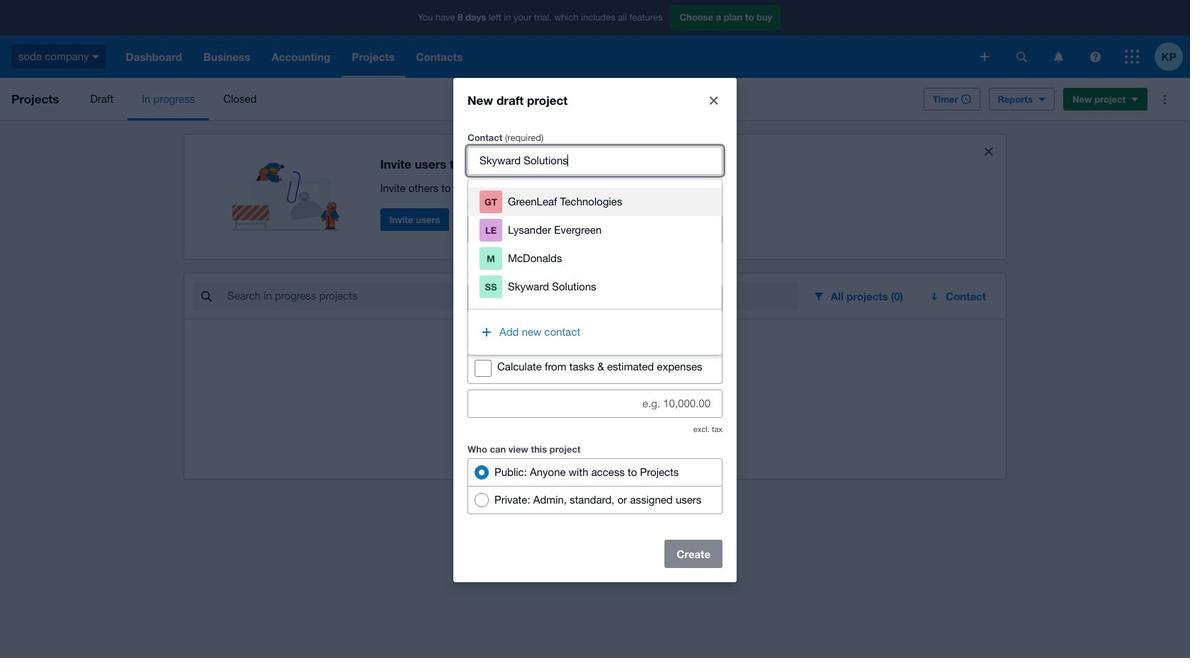 Task type: describe. For each thing, give the bounding box(es) containing it.
1 horizontal spatial svg image
[[1017, 51, 1027, 62]]

Find or create a contact field
[[468, 147, 722, 174]]

0 vertical spatial group
[[468, 179, 722, 355]]

invite users to projects image
[[232, 146, 346, 231]]

Search in progress projects search field
[[226, 283, 799, 310]]

2 horizontal spatial svg image
[[1125, 50, 1140, 64]]

0 horizontal spatial svg image
[[92, 55, 100, 59]]

Pick a date field
[[502, 285, 722, 311]]

e.g. 10,000.00 field
[[468, 390, 722, 417]]



Task type: vqa. For each thing, say whether or not it's contained in the screenshot.
svg icon
yes



Task type: locate. For each thing, give the bounding box(es) containing it.
0 horizontal spatial svg image
[[981, 52, 989, 61]]

banner
[[0, 0, 1191, 78]]

1 horizontal spatial svg image
[[1090, 51, 1101, 62]]

dialog
[[454, 78, 737, 582]]

None field
[[468, 216, 722, 243]]

svg image
[[1017, 51, 1027, 62], [1054, 51, 1063, 62], [92, 55, 100, 59]]

list box
[[468, 179, 722, 309]]

2 horizontal spatial svg image
[[1054, 51, 1063, 62]]

svg image
[[1125, 50, 1140, 64], [1090, 51, 1101, 62], [981, 52, 989, 61]]

group
[[468, 179, 722, 355], [468, 458, 723, 514]]

1 vertical spatial group
[[468, 458, 723, 514]]



